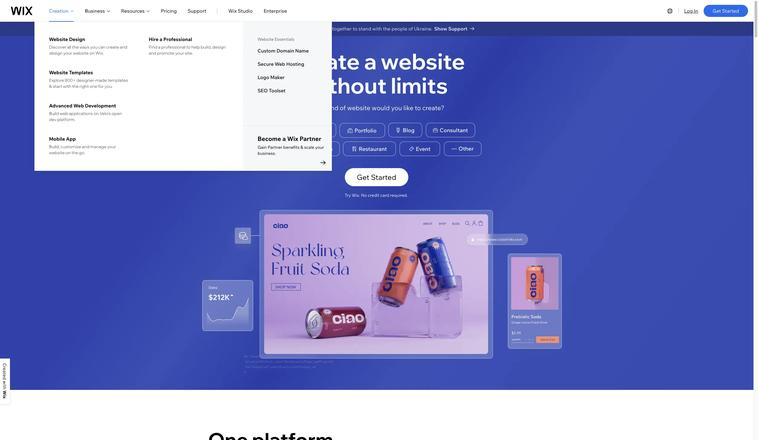 Task type: vqa. For each thing, say whether or not it's contained in the screenshot.
Copy Link of the article icon
no



Task type: locate. For each thing, give the bounding box(es) containing it.
website inside "website templates explore 800+ designer-made templates & start with the right one for you."
[[49, 70, 68, 76]]

on down customize
[[66, 150, 71, 156]]

1 horizontal spatial &
[[300, 145, 303, 150]]

1 vertical spatial to
[[186, 44, 191, 50]]

wix inside the become a  wix partner gain partner benefits & scale your business. →
[[287, 135, 298, 143]]

0 vertical spatial design
[[212, 44, 226, 50]]

0 horizontal spatial to
[[186, 44, 191, 50]]

support right pricing
[[188, 8, 206, 14]]

1 vertical spatial wix
[[287, 135, 298, 143]]

web inside 'advanced web development build web applications on velo's open dev platform.'
[[73, 103, 84, 109]]

& for →
[[300, 145, 303, 150]]

other
[[459, 146, 474, 152]]

0 vertical spatial with
[[372, 26, 382, 32]]

1 horizontal spatial with
[[372, 26, 382, 32]]

would
[[372, 104, 390, 112]]

on down the website design link
[[89, 50, 95, 56]]

domain
[[277, 48, 294, 54]]

& inside the become a  wix partner gain partner benefits & scale your business. →
[[300, 145, 303, 150]]

log in link
[[684, 7, 698, 14]]

on inside mobile app build, customize and manage your website on the go.
[[66, 150, 71, 156]]

0 horizontal spatial started
[[371, 173, 396, 182]]

build,
[[49, 144, 60, 150]]

restaurant button
[[343, 142, 396, 156]]

partner down online store
[[300, 135, 321, 143]]

website inside create a website without limits
[[381, 48, 465, 75]]

designer-
[[76, 78, 95, 83]]

a for become a  wix partner gain partner benefits & scale your business. →
[[282, 135, 286, 143]]

create
[[288, 48, 360, 75]]

1 horizontal spatial and
[[120, 44, 127, 50]]

your down professional
[[175, 50, 184, 56]]

0 vertical spatial and
[[120, 44, 127, 50]]

to left stand on the left top
[[353, 26, 357, 32]]

web for secure
[[275, 61, 285, 67]]

log in
[[684, 8, 698, 14]]

1 horizontal spatial design
[[212, 44, 226, 50]]

a inside create a website without limits
[[364, 48, 377, 75]]

0 vertical spatial business
[[85, 8, 105, 14]]

advanced
[[49, 103, 72, 109]]

maker
[[270, 74, 285, 80]]

0 horizontal spatial wix
[[228, 8, 237, 14]]

creation button
[[49, 7, 74, 14]]

0 horizontal spatial support
[[188, 8, 206, 14]]

the down 800+
[[72, 84, 79, 89]]

mobile app build, customize and manage your website on the go.
[[49, 136, 116, 156]]

and right the create on the top left of page
[[120, 44, 127, 50]]

logo maker link
[[258, 74, 317, 80]]

web up maker on the left of the page
[[275, 61, 285, 67]]

app
[[66, 136, 76, 142]]

web for advanced
[[73, 103, 84, 109]]

1 vertical spatial wix.
[[352, 193, 360, 198]]

build
[[49, 111, 59, 116]]

become
[[258, 135, 281, 143]]

0 horizontal spatial and
[[82, 144, 89, 150]]

consultant
[[440, 127, 468, 134]]

design right build,
[[212, 44, 226, 50]]

0 horizontal spatial business
[[85, 8, 105, 14]]

2 horizontal spatial and
[[149, 50, 156, 56]]

and
[[120, 44, 127, 50], [149, 50, 156, 56], [82, 144, 89, 150]]

wix studio link
[[228, 7, 253, 14]]

get inside button
[[357, 173, 369, 182]]

wix. down the can
[[95, 50, 104, 56]]

custom domain name link
[[258, 48, 317, 54]]

the
[[383, 26, 390, 32], [72, 44, 79, 50], [72, 84, 79, 89], [71, 150, 78, 156]]

platform.
[[57, 117, 75, 122]]

professional
[[163, 36, 192, 42]]

create
[[106, 44, 119, 50]]

website for design
[[49, 36, 68, 42]]

you inside website design discover all the ways you can create and design your website on wix.
[[90, 44, 97, 50]]

support right show
[[448, 26, 467, 32]]

and up the go.
[[82, 144, 89, 150]]

partner up business.
[[268, 145, 282, 150]]

1 horizontal spatial wix
[[287, 135, 298, 143]]

0 horizontal spatial &
[[49, 84, 52, 89]]

impact
[[315, 26, 331, 32]]

the right all
[[72, 44, 79, 50]]

0 horizontal spatial of
[[340, 104, 346, 112]]

made
[[95, 78, 107, 83]]

a for hire a professional find a professional to help build, design and promote your site.
[[160, 36, 162, 42]]

blog button
[[388, 123, 422, 138]]

0 vertical spatial support
[[188, 8, 206, 14]]

0 vertical spatial you
[[90, 44, 97, 50]]

get started button
[[345, 168, 408, 187]]

hire
[[149, 36, 158, 42]]

on down development
[[94, 111, 99, 116]]

1 vertical spatial with
[[63, 84, 71, 89]]

1 horizontal spatial you
[[391, 104, 402, 112]]

what
[[308, 104, 324, 112]]

design down discover
[[49, 50, 62, 56]]

with right stand on the left top
[[372, 26, 382, 32]]

2 vertical spatial on
[[66, 150, 71, 156]]

0 horizontal spatial wix.
[[95, 50, 104, 56]]

1 vertical spatial and
[[149, 50, 156, 56]]

0 vertical spatial on
[[89, 50, 95, 56]]

the left the go.
[[71, 150, 78, 156]]

site.
[[185, 50, 193, 56]]

creation group
[[35, 22, 332, 171]]

1 vertical spatial started
[[371, 173, 396, 182]]

you
[[90, 44, 97, 50], [391, 104, 402, 112]]

& inside "website templates explore 800+ designer-made templates & start with the right one for you."
[[49, 84, 52, 89]]

0 vertical spatial web
[[275, 61, 285, 67]]

1 horizontal spatial get
[[713, 8, 721, 14]]

web up applications
[[73, 103, 84, 109]]

your inside website design discover all the ways you can create and design your website on wix.
[[63, 50, 72, 56]]

website up custom
[[258, 37, 274, 42]]

customize
[[61, 144, 81, 150]]

1 vertical spatial on
[[94, 111, 99, 116]]

started inside button
[[371, 173, 396, 182]]

your down all
[[63, 50, 72, 56]]

show support link
[[434, 24, 480, 33]]

1 horizontal spatial web
[[275, 61, 285, 67]]

one
[[90, 84, 97, 89]]

1 vertical spatial support
[[448, 26, 467, 32]]

like
[[403, 104, 413, 112]]

wix left studio
[[228, 8, 237, 14]]

2 horizontal spatial to
[[415, 104, 421, 112]]

help
[[191, 44, 200, 50]]

toolset
[[269, 88, 285, 94]]

your inside the hire a professional find a professional to help build, design and promote your site.
[[175, 50, 184, 56]]

website for templates
[[49, 70, 68, 76]]

event button
[[399, 142, 440, 156]]

business
[[85, 8, 105, 14], [310, 146, 333, 153]]

service business
[[289, 146, 333, 153]]

of right kind
[[340, 104, 346, 112]]

0 vertical spatial of
[[408, 26, 413, 32]]

you left like
[[391, 104, 402, 112]]

get started link
[[704, 5, 748, 17]]

store
[[314, 127, 328, 134]]

seo toolset
[[258, 88, 285, 94]]

wix. left no
[[352, 193, 360, 198]]

business up the website design link
[[85, 8, 105, 14]]

& for right
[[49, 84, 52, 89]]

& left start
[[49, 84, 52, 89]]

scale
[[304, 145, 314, 150]]

to right like
[[415, 104, 421, 112]]

a inside the become a  wix partner gain partner benefits & scale your business. →
[[282, 135, 286, 143]]

0 vertical spatial &
[[49, 84, 52, 89]]

2 vertical spatial and
[[82, 144, 89, 150]]

created with wix image
[[3, 364, 6, 399]]

get right in
[[713, 8, 721, 14]]

website design discover all the ways you can create and design your website on wix.
[[49, 36, 127, 56]]

website up explore
[[49, 70, 68, 76]]

get started right in
[[713, 8, 739, 14]]

secure
[[258, 61, 274, 67]]

0 vertical spatial to
[[353, 26, 357, 32]]

1 horizontal spatial support
[[448, 26, 467, 32]]

0 horizontal spatial partner
[[268, 145, 282, 150]]

0 horizontal spatial get started
[[357, 173, 396, 182]]

1 vertical spatial web
[[73, 103, 84, 109]]

you left the can
[[90, 44, 97, 50]]

& left scale
[[300, 145, 303, 150]]

get started up the try wix. no credit card required.
[[357, 173, 396, 182]]

business.
[[258, 151, 276, 156]]

find
[[149, 44, 157, 50]]

a
[[160, 36, 162, 42], [158, 44, 160, 50], [364, 48, 377, 75], [282, 135, 286, 143]]

1 vertical spatial business
[[310, 146, 333, 153]]

online
[[296, 127, 313, 134]]

and down find
[[149, 50, 156, 56]]

website up discover
[[49, 36, 68, 42]]

design
[[212, 44, 226, 50], [49, 50, 62, 56]]

1 horizontal spatial wix.
[[352, 193, 360, 198]]

0 horizontal spatial design
[[49, 50, 62, 56]]

build,
[[201, 44, 211, 50]]

support
[[188, 8, 206, 14], [448, 26, 467, 32]]

1 vertical spatial &
[[300, 145, 303, 150]]

try
[[345, 193, 351, 198]]

0 vertical spatial get started
[[713, 8, 739, 14]]

let's
[[284, 26, 294, 32]]

let's make an impact together to stand with the people of ukraine.
[[284, 26, 432, 32]]

business inside popup button
[[85, 8, 105, 14]]

online store button
[[280, 123, 336, 138]]

promote
[[157, 50, 174, 56]]

0 vertical spatial get
[[713, 8, 721, 14]]

website inside website design discover all the ways you can create and design your website on wix.
[[49, 36, 68, 42]]

0 horizontal spatial you
[[90, 44, 97, 50]]

0 vertical spatial partner
[[300, 135, 321, 143]]

2 vertical spatial to
[[415, 104, 421, 112]]

the left the 'people'
[[383, 26, 390, 32]]

0 vertical spatial started
[[722, 8, 739, 14]]

and inside the hire a professional find a professional to help build, design and promote your site.
[[149, 50, 156, 56]]

0 horizontal spatial with
[[63, 84, 71, 89]]

to up "site."
[[186, 44, 191, 50]]

1 horizontal spatial business
[[310, 146, 333, 153]]

get up no
[[357, 173, 369, 182]]

show
[[434, 26, 447, 32]]

kind
[[326, 104, 338, 112]]

1 horizontal spatial started
[[722, 8, 739, 14]]

your right scale
[[315, 145, 324, 150]]

website design link
[[49, 36, 129, 42]]

get started inside button
[[357, 173, 396, 182]]

templates
[[69, 70, 93, 76]]

1 vertical spatial design
[[49, 50, 62, 56]]

website
[[49, 36, 68, 42], [258, 37, 274, 42], [49, 70, 68, 76]]

business up →
[[310, 146, 333, 153]]

1 vertical spatial get started
[[357, 173, 396, 182]]

0 horizontal spatial get
[[357, 173, 369, 182]]

get
[[713, 8, 721, 14], [357, 173, 369, 182]]

wix up benefits
[[287, 135, 298, 143]]

a for create a website without limits
[[364, 48, 377, 75]]

resources button
[[121, 7, 150, 14]]

online store
[[296, 127, 328, 134]]

1 horizontal spatial partner
[[300, 135, 321, 143]]

without
[[305, 72, 387, 99]]

0 vertical spatial wix.
[[95, 50, 104, 56]]

of right the 'people'
[[408, 26, 413, 32]]

for
[[98, 84, 104, 89]]

with inside "website templates explore 800+ designer-made templates & start with the right one for you."
[[63, 84, 71, 89]]

1 horizontal spatial get started
[[713, 8, 739, 14]]

1 vertical spatial get
[[357, 173, 369, 182]]

people
[[392, 26, 407, 32]]

0 horizontal spatial web
[[73, 103, 84, 109]]

with down 800+
[[63, 84, 71, 89]]

and inside website design discover all the ways you can create and design your website on wix.
[[120, 44, 127, 50]]

your
[[63, 50, 72, 56], [175, 50, 184, 56], [107, 144, 116, 150], [315, 145, 324, 150]]

your right manage
[[107, 144, 116, 150]]

card
[[380, 193, 389, 198]]



Task type: describe. For each thing, give the bounding box(es) containing it.
website templates link
[[49, 70, 129, 76]]

create?
[[422, 104, 444, 112]]

seo toolset link
[[258, 88, 317, 94]]

pricing link
[[161, 7, 177, 14]]

professional
[[161, 44, 186, 50]]

glass ns.png image
[[467, 234, 527, 245]]

business inside button
[[310, 146, 333, 153]]

business button
[[85, 7, 110, 14]]

ways
[[80, 44, 89, 50]]

stand
[[359, 26, 371, 32]]

show support
[[434, 26, 467, 32]]

enterprise link
[[264, 7, 287, 14]]

custom domain name
[[258, 48, 309, 54]]

log
[[684, 8, 693, 14]]

hire a professional find a professional to help build, design and promote your site.
[[149, 36, 226, 56]]

advanced web development build web applications on velo's open dev platform.
[[49, 103, 122, 122]]

hosting
[[286, 61, 304, 67]]

website inside website design discover all the ways you can create and design your website on wix.
[[73, 50, 89, 56]]

design inside the hire a professional find a professional to help build, design and promote your site.
[[212, 44, 226, 50]]

dev
[[49, 117, 56, 122]]

support inside show support link
[[448, 26, 467, 32]]

website essentials
[[258, 37, 294, 42]]

create a website without limits
[[288, 48, 465, 99]]

support link
[[188, 7, 206, 14]]

other button
[[444, 142, 481, 156]]

portfolio
[[355, 127, 377, 134]]

development
[[85, 103, 116, 109]]

on inside website design discover all the ways you can create and design your website on wix.
[[89, 50, 95, 56]]

logo maker
[[258, 74, 285, 80]]

custom
[[258, 48, 275, 54]]

on inside 'advanced web development build web applications on velo's open dev platform.'
[[94, 111, 99, 116]]

start
[[53, 84, 62, 89]]

blog
[[403, 127, 415, 134]]

to inside the hire a professional find a professional to help build, design and promote your site.
[[186, 44, 191, 50]]

website inside mobile app build, customize and manage your website on the go.
[[49, 150, 65, 156]]

what kind of website would you like to create?
[[308, 104, 444, 112]]

try wix. no credit card required.
[[345, 193, 408, 198]]

an
[[309, 26, 314, 32]]

and inside mobile app build, customize and manage your website on the go.
[[82, 144, 89, 150]]

restaurant
[[359, 146, 387, 153]]

go.
[[79, 150, 85, 156]]

studio
[[238, 8, 253, 14]]

the inside website design discover all the ways you can create and design your website on wix.
[[72, 44, 79, 50]]

wix. inside website design discover all the ways you can create and design your website on wix.
[[95, 50, 104, 56]]

design
[[69, 36, 85, 42]]

logo
[[258, 74, 269, 80]]

1 vertical spatial of
[[340, 104, 346, 112]]

seo
[[258, 88, 268, 94]]

make
[[295, 26, 308, 32]]

required.
[[390, 193, 408, 198]]

design inside website design discover all the ways you can create and design your website on wix.
[[49, 50, 62, 56]]

together
[[332, 26, 352, 32]]

enterprise
[[264, 8, 287, 14]]

discover
[[49, 44, 66, 50]]

benefits
[[283, 145, 299, 150]]

portfolio button
[[339, 123, 385, 138]]

manage
[[90, 144, 106, 150]]

consultant button
[[426, 123, 475, 138]]

secure web hosting link
[[258, 61, 317, 67]]

right
[[80, 84, 89, 89]]

service
[[289, 146, 309, 153]]

pricing
[[161, 8, 177, 14]]

your inside the become a  wix partner gain partner benefits & scale your business. →
[[315, 145, 324, 150]]

→
[[320, 157, 326, 167]]

0 vertical spatial wix
[[228, 8, 237, 14]]

web
[[60, 111, 68, 116]]

mobile app link
[[49, 136, 129, 142]]

an ecommerce site for a soda company with a sales graph and mobile checkout image
[[264, 215, 488, 355]]

gain
[[258, 145, 267, 150]]

website templates explore 800+ designer-made templates & start with the right one for you.
[[49, 70, 128, 89]]

800+
[[65, 78, 76, 83]]

1 vertical spatial you
[[391, 104, 402, 112]]

event
[[416, 146, 430, 153]]

applications
[[69, 111, 93, 116]]

hire a professional link
[[149, 36, 229, 42]]

1 vertical spatial partner
[[268, 145, 282, 150]]

wix studio
[[228, 8, 253, 14]]

mobile
[[49, 136, 65, 142]]

1 horizontal spatial to
[[353, 26, 357, 32]]

advanced web development link
[[49, 103, 129, 109]]

the inside mobile app build, customize and manage your website on the go.
[[71, 150, 78, 156]]

become a  wix partner gain partner benefits & scale your business. →
[[258, 135, 326, 167]]

no
[[361, 193, 367, 198]]

essentials
[[275, 37, 294, 42]]

1 horizontal spatial of
[[408, 26, 413, 32]]

website for essentials
[[258, 37, 274, 42]]

your inside mobile app build, customize and manage your website on the go.
[[107, 144, 116, 150]]

the inside "website templates explore 800+ designer-made templates & start with the right one for you."
[[72, 84, 79, 89]]

language selector, english selected image
[[666, 7, 674, 14]]

resources
[[121, 8, 145, 14]]

name
[[295, 48, 309, 54]]



